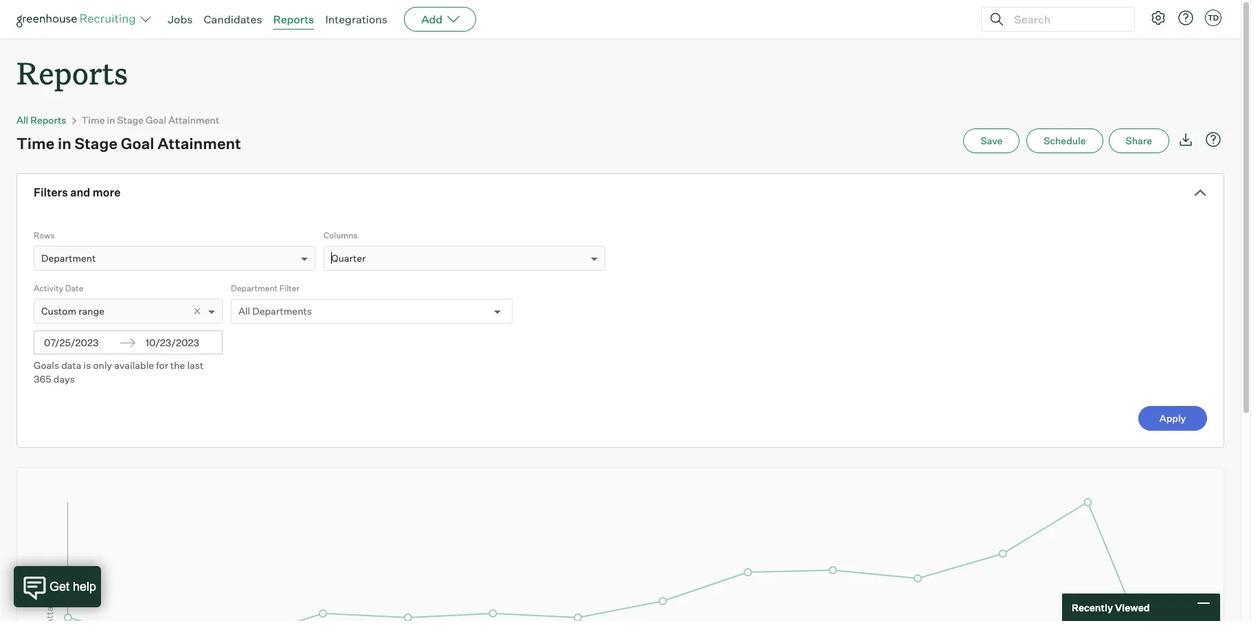 Task type: vqa. For each thing, say whether or not it's contained in the screenshot.
Activity
yes



Task type: describe. For each thing, give the bounding box(es) containing it.
goals
[[34, 359, 59, 371]]

0 vertical spatial in
[[107, 114, 115, 126]]

0 vertical spatial reports
[[273, 12, 314, 26]]

only
[[93, 359, 112, 371]]

quarter option
[[331, 252, 366, 264]]

download image
[[1178, 131, 1194, 148]]

time in stage goal attainment link
[[81, 114, 219, 126]]

1 vertical spatial time
[[16, 134, 55, 153]]

1 vertical spatial goal
[[121, 134, 154, 153]]

10/23/2023
[[146, 337, 199, 348]]

viewed
[[1115, 602, 1150, 613]]

department filter
[[231, 283, 300, 293]]

1 vertical spatial attainment
[[157, 134, 241, 153]]

td
[[1208, 13, 1219, 23]]

columns
[[324, 230, 358, 241]]

1 vertical spatial reports
[[16, 52, 128, 93]]

more
[[93, 186, 120, 199]]

configure image
[[1150, 10, 1167, 26]]

all for all departments
[[238, 305, 250, 317]]

recently viewed
[[1072, 602, 1150, 613]]

recently
[[1072, 602, 1113, 613]]

td button
[[1205, 10, 1222, 26]]

data
[[61, 359, 81, 371]]

0 vertical spatial attainment
[[168, 114, 219, 126]]

goals data is only available for the last 365 days
[[34, 359, 204, 385]]

days
[[53, 373, 75, 385]]

Search text field
[[1011, 9, 1122, 29]]

share button
[[1109, 129, 1169, 153]]

greenhouse recruiting image
[[16, 11, 140, 27]]

candidates link
[[204, 12, 262, 26]]

save and schedule this report to revisit it! element
[[963, 129, 1027, 153]]

xychart image
[[34, 468, 1207, 621]]

2 vertical spatial reports
[[30, 114, 66, 126]]

last
[[187, 359, 204, 371]]

quarter
[[331, 252, 366, 264]]

add
[[421, 12, 443, 26]]

share
[[1126, 135, 1152, 146]]

save
[[981, 135, 1003, 146]]

save button
[[963, 129, 1020, 153]]



Task type: locate. For each thing, give the bounding box(es) containing it.
available
[[114, 359, 154, 371]]

0 vertical spatial time
[[81, 114, 105, 126]]

time right all reports
[[81, 114, 105, 126]]

goal
[[146, 114, 166, 126], [121, 134, 154, 153]]

integrations
[[325, 12, 388, 26]]

apply button
[[1138, 406, 1207, 431]]

reports link
[[273, 12, 314, 26]]

0 horizontal spatial all
[[16, 114, 28, 126]]

all for all reports
[[16, 114, 28, 126]]

departments
[[252, 305, 312, 317]]

custom
[[41, 305, 76, 317]]

×
[[193, 303, 201, 318]]

all reports
[[16, 114, 66, 126]]

0 vertical spatial goal
[[146, 114, 166, 126]]

0 vertical spatial stage
[[117, 114, 144, 126]]

faq image
[[1205, 131, 1222, 148]]

0 horizontal spatial time
[[16, 134, 55, 153]]

0 horizontal spatial department
[[41, 252, 96, 264]]

integrations link
[[325, 12, 388, 26]]

1 horizontal spatial all
[[238, 305, 250, 317]]

0 vertical spatial time in stage goal attainment
[[81, 114, 219, 126]]

department for department filter
[[231, 283, 278, 293]]

filter
[[279, 283, 300, 293]]

1 vertical spatial stage
[[75, 134, 118, 153]]

department for department
[[41, 252, 96, 264]]

stage
[[117, 114, 144, 126], [75, 134, 118, 153]]

candidates
[[204, 12, 262, 26]]

07/25/2023
[[44, 337, 99, 348]]

the
[[170, 359, 185, 371]]

all departments
[[238, 305, 312, 317]]

1 vertical spatial time in stage goal attainment
[[16, 134, 241, 153]]

schedule button
[[1027, 129, 1103, 153]]

and
[[70, 186, 90, 199]]

in
[[107, 114, 115, 126], [58, 134, 71, 153]]

date
[[65, 283, 83, 293]]

department up all departments at the left
[[231, 283, 278, 293]]

activity
[[34, 283, 63, 293]]

jobs
[[168, 12, 193, 26]]

department
[[41, 252, 96, 264], [231, 283, 278, 293]]

365
[[34, 373, 51, 385]]

custom range
[[41, 305, 104, 317]]

filters and more
[[34, 186, 120, 199]]

for
[[156, 359, 168, 371]]

1 horizontal spatial time
[[81, 114, 105, 126]]

td button
[[1202, 7, 1224, 29]]

schedule
[[1044, 135, 1086, 146]]

reports
[[273, 12, 314, 26], [16, 52, 128, 93], [30, 114, 66, 126]]

attainment
[[168, 114, 219, 126], [157, 134, 241, 153]]

range
[[78, 305, 104, 317]]

filters
[[34, 186, 68, 199]]

time
[[81, 114, 105, 126], [16, 134, 55, 153]]

1 horizontal spatial department
[[231, 283, 278, 293]]

1 vertical spatial in
[[58, 134, 71, 153]]

1 vertical spatial all
[[238, 305, 250, 317]]

add button
[[404, 7, 476, 32]]

time down all reports
[[16, 134, 55, 153]]

is
[[83, 359, 91, 371]]

custom range option
[[41, 305, 104, 317]]

1 horizontal spatial in
[[107, 114, 115, 126]]

rows
[[34, 230, 55, 241]]

department option
[[41, 252, 96, 264]]

all reports link
[[16, 114, 66, 126]]

time in stage goal attainment
[[81, 114, 219, 126], [16, 134, 241, 153]]

department up date
[[41, 252, 96, 264]]

jobs link
[[168, 12, 193, 26]]

0 horizontal spatial in
[[58, 134, 71, 153]]

0 vertical spatial department
[[41, 252, 96, 264]]

1 vertical spatial department
[[231, 283, 278, 293]]

all
[[16, 114, 28, 126], [238, 305, 250, 317]]

0 vertical spatial all
[[16, 114, 28, 126]]

apply
[[1160, 412, 1186, 424]]

activity date
[[34, 283, 83, 293]]



